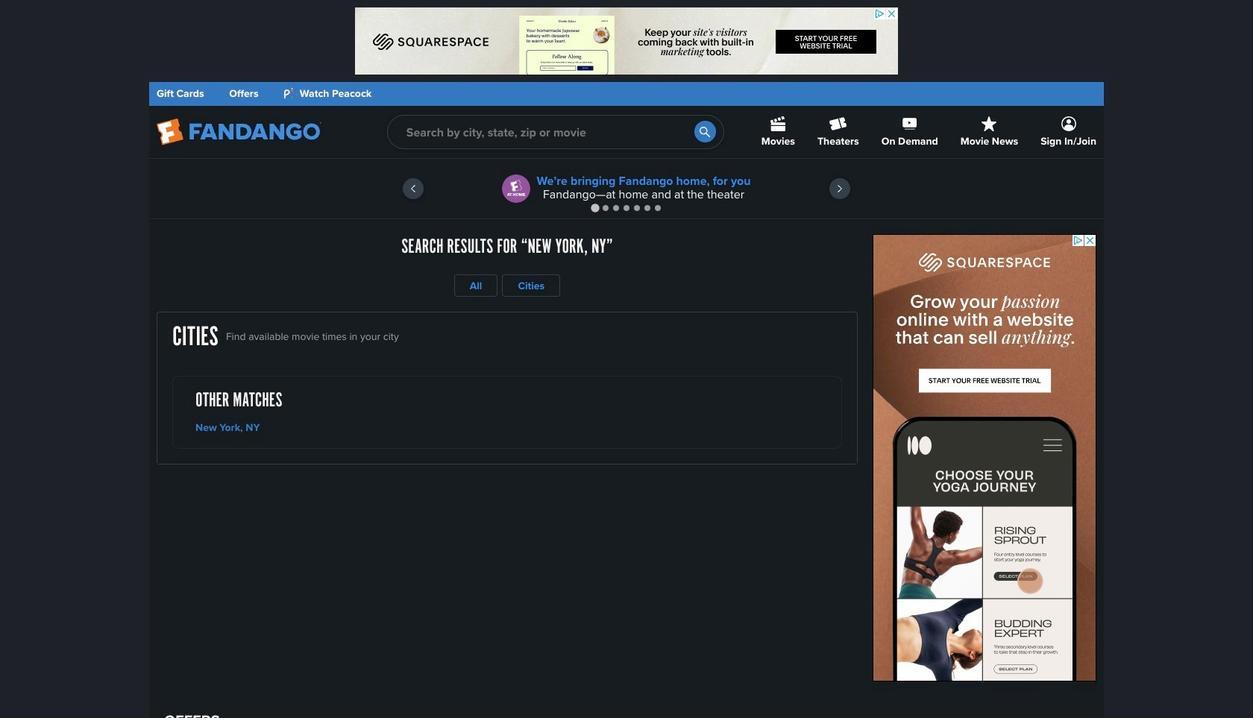 Task type: describe. For each thing, give the bounding box(es) containing it.
select a slide to show tab list
[[149, 202, 1104, 213]]

offer icon image
[[502, 175, 531, 203]]



Task type: vqa. For each thing, say whether or not it's contained in the screenshot.
the top Advertisement element
yes



Task type: locate. For each thing, give the bounding box(es) containing it.
None search field
[[387, 115, 724, 149]]

0 vertical spatial advertisement element
[[355, 7, 898, 75]]

1 vertical spatial advertisement element
[[873, 234, 1097, 682]]

advertisement element
[[355, 7, 898, 75], [873, 234, 1097, 682]]

region
[[149, 159, 1104, 219]]

Search by city, state, zip or movie text field
[[387, 115, 724, 149]]



